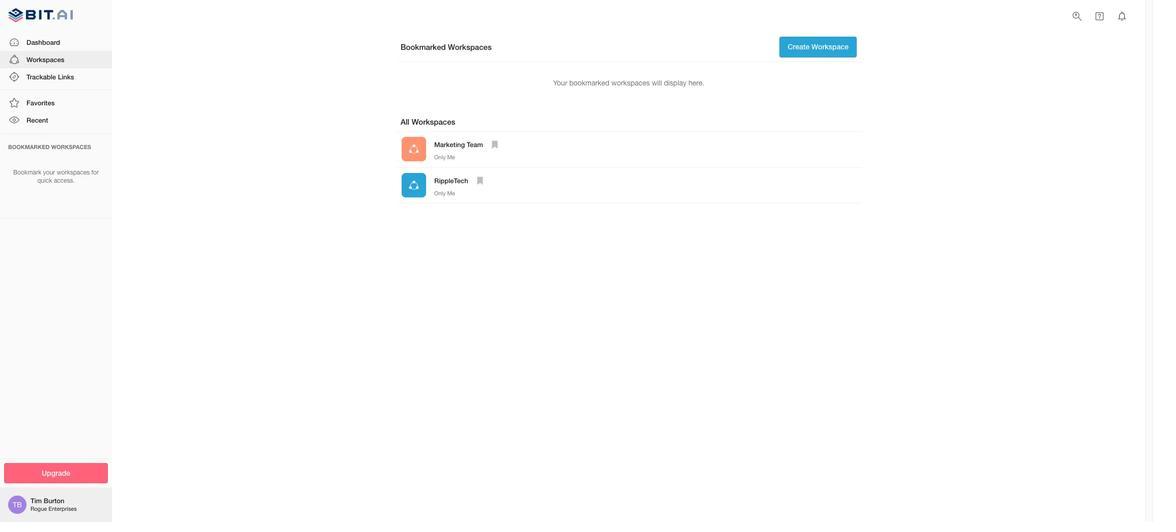 Task type: vqa. For each thing, say whether or not it's contained in the screenshot.
the Remove Bookmark image
no



Task type: describe. For each thing, give the bounding box(es) containing it.
workspace
[[812, 42, 849, 51]]

tim burton rogue enterprises
[[31, 497, 77, 513]]

trackable
[[26, 73, 56, 81]]

only me for rippletech
[[435, 190, 455, 196]]

trackable links
[[26, 73, 74, 81]]

enterprises
[[49, 507, 77, 513]]

only for rippletech
[[435, 190, 446, 196]]

only for marketing team
[[435, 154, 446, 161]]

workspaces button
[[0, 51, 112, 68]]

rippletech
[[435, 177, 468, 185]]

me for marketing team
[[447, 154, 455, 161]]

burton
[[44, 497, 64, 505]]

tim
[[31, 497, 42, 505]]

marketing
[[435, 141, 465, 149]]

your
[[553, 79, 568, 87]]

create
[[788, 42, 810, 51]]

workspaces for your
[[57, 169, 90, 176]]

bookmarked workspaces
[[8, 143, 91, 150]]

bookmark
[[13, 169, 41, 176]]

only me for marketing team
[[435, 154, 455, 161]]

bookmarked workspaces
[[401, 42, 492, 51]]

bookmarked
[[8, 143, 50, 150]]

for
[[91, 169, 99, 176]]

bookmark image for rippletech
[[474, 175, 486, 187]]

links
[[58, 73, 74, 81]]

workspaces for bookmarked
[[612, 79, 650, 87]]



Task type: locate. For each thing, give the bounding box(es) containing it.
access.
[[54, 177, 75, 185]]

create workspace
[[788, 42, 849, 51]]

recent
[[26, 116, 48, 124]]

0 vertical spatial bookmark image
[[489, 139, 501, 151]]

bookmarked
[[570, 79, 610, 87]]

workspaces up marketing
[[412, 117, 456, 126]]

your
[[43, 169, 55, 176]]

upgrade button
[[4, 463, 108, 484]]

bookmark image
[[489, 139, 501, 151], [474, 175, 486, 187]]

bookmark your workspaces for quick access.
[[13, 169, 99, 185]]

recent button
[[0, 112, 112, 129]]

bookmark image right rippletech
[[474, 175, 486, 187]]

workspaces down dashboard
[[26, 55, 64, 64]]

trackable links button
[[0, 68, 112, 86]]

workspaces for all workspaces
[[412, 117, 456, 126]]

here.
[[689, 79, 705, 87]]

workspaces
[[51, 143, 91, 150]]

all workspaces
[[401, 117, 456, 126]]

1 only from the top
[[435, 154, 446, 161]]

workspaces for bookmarked workspaces
[[448, 42, 492, 51]]

will
[[652, 79, 662, 87]]

workspaces
[[612, 79, 650, 87], [57, 169, 90, 176]]

2 only me from the top
[[435, 190, 455, 196]]

workspaces
[[448, 42, 492, 51], [26, 55, 64, 64], [412, 117, 456, 126]]

1 horizontal spatial workspaces
[[612, 79, 650, 87]]

favorites
[[26, 99, 55, 107]]

only me down rippletech
[[435, 190, 455, 196]]

bookmarked
[[401, 42, 446, 51]]

0 vertical spatial me
[[447, 154, 455, 161]]

quick
[[37, 177, 52, 185]]

1 me from the top
[[447, 154, 455, 161]]

workspaces inside bookmark your workspaces for quick access.
[[57, 169, 90, 176]]

me down rippletech
[[447, 190, 455, 196]]

me for rippletech
[[447, 190, 455, 196]]

workspaces left will
[[612, 79, 650, 87]]

workspaces right bookmarked
[[448, 42, 492, 51]]

1 vertical spatial only me
[[435, 190, 455, 196]]

marketing team
[[435, 141, 483, 149]]

2 vertical spatial workspaces
[[412, 117, 456, 126]]

rogue
[[31, 507, 47, 513]]

2 only from the top
[[435, 190, 446, 196]]

only
[[435, 154, 446, 161], [435, 190, 446, 196]]

0 vertical spatial workspaces
[[448, 42, 492, 51]]

your bookmarked workspaces will display here.
[[553, 79, 705, 87]]

0 horizontal spatial workspaces
[[57, 169, 90, 176]]

only me down marketing
[[435, 154, 455, 161]]

only down rippletech
[[435, 190, 446, 196]]

me down marketing
[[447, 154, 455, 161]]

display
[[664, 79, 687, 87]]

only me
[[435, 154, 455, 161], [435, 190, 455, 196]]

0 vertical spatial workspaces
[[612, 79, 650, 87]]

workspaces up access.
[[57, 169, 90, 176]]

0 vertical spatial only me
[[435, 154, 455, 161]]

bookmark image right team
[[489, 139, 501, 151]]

1 vertical spatial me
[[447, 190, 455, 196]]

0 vertical spatial only
[[435, 154, 446, 161]]

1 only me from the top
[[435, 154, 455, 161]]

1 vertical spatial bookmark image
[[474, 175, 486, 187]]

tb
[[13, 501, 22, 509]]

dashboard button
[[0, 33, 112, 51]]

dashboard
[[26, 38, 60, 46]]

all
[[401, 117, 410, 126]]

team
[[467, 141, 483, 149]]

1 vertical spatial only
[[435, 190, 446, 196]]

bookmark image for marketing team
[[489, 139, 501, 151]]

1 vertical spatial workspaces
[[57, 169, 90, 176]]

2 me from the top
[[447, 190, 455, 196]]

0 horizontal spatial bookmark image
[[474, 175, 486, 187]]

me
[[447, 154, 455, 161], [447, 190, 455, 196]]

favorites button
[[0, 94, 112, 112]]

only down marketing
[[435, 154, 446, 161]]

workspaces inside button
[[26, 55, 64, 64]]

1 horizontal spatial bookmark image
[[489, 139, 501, 151]]

1 vertical spatial workspaces
[[26, 55, 64, 64]]

upgrade
[[42, 469, 70, 478]]



